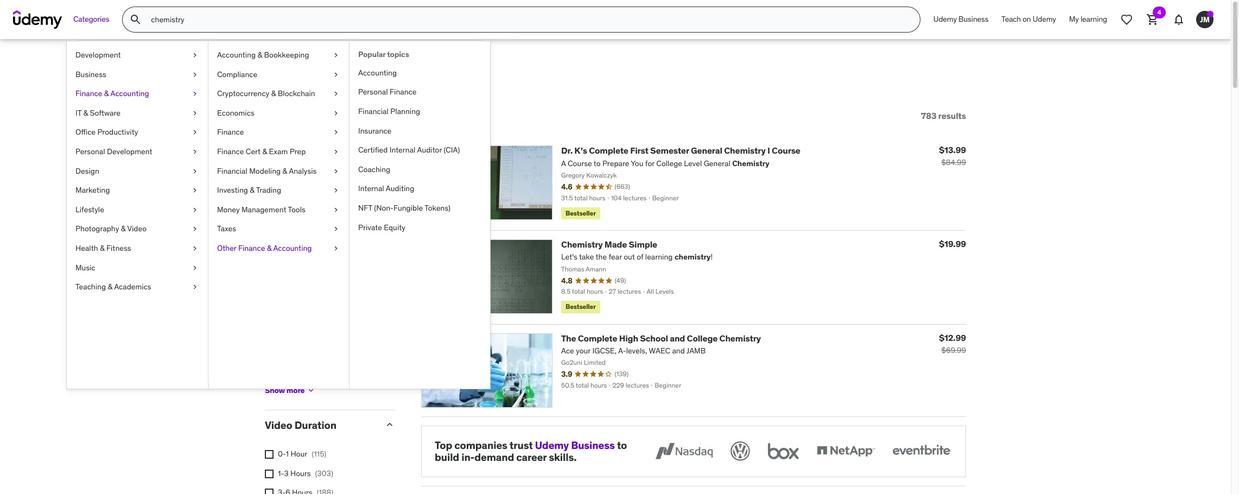 Task type: locate. For each thing, give the bounding box(es) containing it.
auditing
[[386, 184, 415, 194]]

eventbrite image
[[891, 439, 953, 463]]

development down office productivity link
[[107, 147, 152, 156]]

0 horizontal spatial 783
[[265, 64, 296, 86]]

other
[[217, 243, 237, 253]]

career
[[517, 451, 547, 464]]

& left bookkeeping
[[258, 50, 262, 60]]

1 vertical spatial development
[[107, 147, 152, 156]]

school
[[640, 333, 668, 343]]

personal for personal finance
[[358, 87, 388, 97]]

xsmall image inside the 'teaching & academics' link
[[191, 282, 199, 293]]

& for 4.5 & up (272)
[[331, 185, 335, 195]]

1 up from the top
[[337, 185, 346, 195]]

& right '4.0'
[[331, 204, 336, 214]]

popular
[[358, 49, 386, 59]]

& right 4.5
[[331, 185, 335, 195]]

0 vertical spatial udemy business link
[[927, 7, 996, 33]]

internal down "coaching" on the top left
[[358, 184, 384, 194]]

2 vertical spatial business
[[571, 439, 615, 452]]

0 horizontal spatial financial
[[217, 166, 248, 176]]

design link
[[67, 162, 208, 181]]

my
[[1070, 14, 1079, 24]]

xsmall image for office productivity
[[191, 127, 199, 138]]

up left the (272)
[[337, 185, 346, 195]]

complete right the
[[578, 333, 618, 343]]

coaching link
[[350, 160, 490, 179]]

finance down economics
[[217, 127, 244, 137]]

1 horizontal spatial business
[[571, 439, 615, 452]]

hour
[[291, 449, 307, 459]]

financial inside financial planning link
[[358, 106, 389, 116]]

up left '(541)'
[[337, 223, 346, 233]]

financial up investing
[[217, 166, 248, 176]]

xsmall image for design
[[191, 166, 199, 177]]

2 horizontal spatial udemy
[[1033, 14, 1057, 24]]

1-3 hours (303)
[[278, 469, 333, 478]]

& for it & software
[[83, 108, 88, 118]]

1 horizontal spatial personal
[[358, 87, 388, 97]]

xsmall image for financial modeling & analysis
[[332, 166, 340, 177]]

0 vertical spatial development
[[75, 50, 121, 60]]

financial for financial modeling & analysis
[[217, 166, 248, 176]]

$13.99
[[940, 145, 967, 156]]

personal inside personal finance link
[[358, 87, 388, 97]]

0 vertical spatial video
[[127, 224, 147, 234]]

tools
[[288, 205, 306, 214]]

photography & video
[[75, 224, 147, 234]]

0 horizontal spatial internal
[[358, 184, 384, 194]]

& for cryptocurrency & blockchain
[[271, 89, 276, 98]]

xsmall image inside the "taxes" link
[[332, 224, 340, 235]]

personal down for
[[358, 87, 388, 97]]

0 vertical spatial small image
[[384, 155, 395, 166]]

learning
[[1081, 14, 1108, 24]]

udemy business link left teach
[[927, 7, 996, 33]]

office productivity
[[75, 127, 138, 137]]

small image for ratings
[[384, 155, 395, 166]]

xsmall image inside compliance 'link'
[[332, 69, 340, 80]]

xsmall image inside cryptocurrency & blockchain link
[[332, 89, 340, 99]]

accounting down the "taxes" link
[[273, 243, 312, 253]]

marketing link
[[67, 181, 208, 200]]

xsmall image inside money management tools link
[[332, 205, 340, 215]]

private equity link
[[350, 218, 490, 237]]

xsmall image inside office productivity link
[[191, 127, 199, 138]]

finance left cert
[[217, 147, 244, 156]]

xsmall image inside accounting & bookkeeping link
[[332, 50, 340, 61]]

0 vertical spatial personal
[[358, 87, 388, 97]]

xsmall image inside finance link
[[332, 127, 340, 138]]

finance up it & software
[[75, 89, 102, 98]]

1 small image from the top
[[384, 155, 395, 166]]

popular topics
[[358, 49, 409, 59]]

xsmall image
[[332, 50, 340, 61], [191, 69, 199, 80], [332, 69, 340, 80], [191, 89, 199, 99], [332, 89, 340, 99], [191, 108, 199, 119], [332, 147, 340, 157], [191, 166, 199, 177], [191, 205, 199, 215], [191, 224, 199, 235], [191, 263, 199, 273], [191, 282, 199, 293], [265, 326, 274, 334], [265, 450, 274, 459]]

xsmall image inside design link
[[191, 166, 199, 177]]

& for 4.0 & up (464)
[[331, 204, 336, 214]]

development inside personal development link
[[107, 147, 152, 156]]

1 vertical spatial chemistry
[[562, 239, 603, 250]]

xsmall image inside financial modeling & analysis link
[[332, 166, 340, 177]]

xsmall image inside photography & video link
[[191, 224, 199, 235]]

0 vertical spatial financial
[[358, 106, 389, 116]]

coaching
[[358, 164, 391, 174]]

personal development
[[75, 147, 152, 156]]

lifestyle
[[75, 205, 104, 214]]

companies
[[455, 439, 508, 452]]

2 small image from the top
[[384, 419, 395, 430]]

xsmall image for taxes
[[332, 224, 340, 235]]

udemy business link left to
[[535, 439, 615, 452]]

teach
[[1002, 14, 1022, 24]]

complete right k's
[[589, 145, 629, 156]]

business
[[959, 14, 989, 24], [75, 69, 106, 79], [571, 439, 615, 452]]

2 horizontal spatial business
[[959, 14, 989, 24]]

783 results status
[[922, 110, 967, 121]]

finance cert & exam prep link
[[209, 142, 349, 162]]

marketing
[[75, 185, 110, 195]]

results for 783 results
[[939, 110, 967, 121]]

& down compliance 'link'
[[271, 89, 276, 98]]

1 horizontal spatial results
[[939, 110, 967, 121]]

course
[[772, 145, 801, 156]]

xsmall image inside "show more" button
[[307, 386, 316, 395]]

results inside status
[[939, 110, 967, 121]]

internal down the insurance link
[[390, 145, 416, 155]]

783 for 783 results
[[922, 110, 937, 121]]

college
[[687, 333, 718, 343]]

1 vertical spatial complete
[[578, 333, 618, 343]]

chemistry
[[724, 145, 766, 156], [562, 239, 603, 250], [720, 333, 761, 343]]

1 horizontal spatial internal
[[390, 145, 416, 155]]

0 horizontal spatial personal
[[75, 147, 105, 156]]

xsmall image for marketing
[[191, 185, 199, 196]]

the complete high school and college chemistry
[[562, 333, 761, 343]]

1 vertical spatial personal
[[75, 147, 105, 156]]

& for accounting & bookkeeping
[[258, 50, 262, 60]]

video duration
[[265, 419, 337, 432]]

xsmall image for development
[[191, 50, 199, 61]]

internal auditing link
[[350, 179, 490, 199]]

1 vertical spatial internal
[[358, 184, 384, 194]]

finance up planning
[[390, 87, 417, 97]]

xsmall image inside other finance & accounting link
[[332, 243, 340, 254]]

finance & accounting link
[[67, 84, 208, 104]]

personal up design
[[75, 147, 105, 156]]

chemistry right college
[[720, 333, 761, 343]]

it & software
[[75, 108, 121, 118]]

xsmall image inside finance & accounting link
[[191, 89, 199, 99]]

financial up insurance
[[358, 106, 389, 116]]

ratings
[[265, 154, 302, 167]]

xsmall image for finance cert & exam prep
[[332, 147, 340, 157]]

finance for finance
[[217, 127, 244, 137]]

you have alerts image
[[1208, 11, 1214, 17]]

personal inside personal development link
[[75, 147, 105, 156]]

business left to
[[571, 439, 615, 452]]

analysis
[[289, 166, 317, 176]]

video up 0- on the bottom left of the page
[[265, 419, 293, 432]]

1 horizontal spatial financial
[[358, 106, 389, 116]]

cryptocurrency & blockchain
[[217, 89, 315, 98]]

chemistry left made
[[562, 239, 603, 250]]

& up software
[[104, 89, 109, 98]]

& left 'trading'
[[250, 185, 255, 195]]

xsmall image inside music link
[[191, 263, 199, 273]]

xsmall image inside it & software link
[[191, 108, 199, 119]]

0 vertical spatial internal
[[390, 145, 416, 155]]

money management tools link
[[209, 200, 349, 220]]

xsmall image for economics
[[332, 108, 340, 119]]

& up fitness
[[121, 224, 126, 234]]

taxes link
[[209, 220, 349, 239]]

finance inside 'element'
[[390, 87, 417, 97]]

personal
[[358, 87, 388, 97], [75, 147, 105, 156]]

jm link
[[1193, 7, 1219, 33]]

1 horizontal spatial 783
[[922, 110, 937, 121]]

chemistry left i
[[724, 145, 766, 156]]

financial planning link
[[350, 102, 490, 121]]

show more
[[265, 386, 305, 395]]

small image for video duration
[[384, 419, 395, 430]]

1 vertical spatial 783
[[922, 110, 937, 121]]

first
[[631, 145, 649, 156]]

teaching
[[75, 282, 106, 292]]

1 vertical spatial video
[[265, 419, 293, 432]]

general
[[691, 145, 723, 156]]

1 vertical spatial financial
[[217, 166, 248, 176]]

& right it
[[83, 108, 88, 118]]

topics
[[387, 49, 409, 59]]

up left (464)
[[338, 204, 346, 214]]

finance cert & exam prep
[[217, 147, 306, 156]]

video
[[127, 224, 147, 234], [265, 419, 293, 432]]

xsmall image for investing & trading
[[332, 185, 340, 196]]

2 up from the top
[[338, 204, 346, 214]]

business left teach
[[959, 14, 989, 24]]

for
[[360, 64, 383, 86]]

up
[[337, 185, 346, 195], [338, 204, 346, 214], [337, 223, 346, 233], [338, 243, 346, 253]]

783
[[265, 64, 296, 86], [922, 110, 937, 121]]

investing & trading link
[[209, 181, 349, 200]]

0 horizontal spatial results
[[300, 64, 356, 86]]

$19.99
[[940, 238, 967, 249]]

development down "categories" dropdown button
[[75, 50, 121, 60]]

xsmall image inside finance cert & exam prep link
[[332, 147, 340, 157]]

business up finance & accounting
[[75, 69, 106, 79]]

personal development link
[[67, 142, 208, 162]]

(115)
[[312, 449, 327, 459]]

auditor
[[417, 145, 442, 155]]

other finance & accounting
[[217, 243, 312, 253]]

1 horizontal spatial video
[[265, 419, 293, 432]]

results up 'blockchain' at the top
[[300, 64, 356, 86]]

development link
[[67, 46, 208, 65]]

3
[[284, 469, 289, 478]]

& right cert
[[263, 147, 267, 156]]

xsmall image for music
[[191, 263, 199, 273]]

financial inside financial modeling & analysis link
[[217, 166, 248, 176]]

0 vertical spatial results
[[300, 64, 356, 86]]

my learning
[[1070, 14, 1108, 24]]

xsmall image inside the investing & trading link
[[332, 185, 340, 196]]

& right 3.0
[[331, 243, 336, 253]]

& right health in the left of the page
[[100, 243, 105, 253]]

783 inside "783 results" status
[[922, 110, 937, 121]]

xsmall image inside health & fitness link
[[191, 243, 199, 254]]

0 horizontal spatial business
[[75, 69, 106, 79]]

accounting down popular
[[358, 68, 397, 78]]

783 results for "chemistry"
[[265, 64, 485, 86]]

0 horizontal spatial video
[[127, 224, 147, 234]]

0 vertical spatial chemistry
[[724, 145, 766, 156]]

1 horizontal spatial udemy
[[934, 14, 957, 24]]

up right 3.0
[[338, 243, 346, 253]]

& for 3.5 & up (541)
[[331, 223, 335, 233]]

4.0 & up (464)
[[318, 204, 368, 214]]

xsmall image inside marketing link
[[191, 185, 199, 196]]

xsmall image for personal development
[[191, 147, 199, 157]]

planning
[[391, 106, 420, 116]]

1 vertical spatial udemy business link
[[535, 439, 615, 452]]

1 vertical spatial business
[[75, 69, 106, 79]]

software
[[90, 108, 121, 118]]

xsmall image inside personal development link
[[191, 147, 199, 157]]

0-
[[278, 449, 286, 459]]

1 vertical spatial results
[[939, 110, 967, 121]]

more
[[287, 386, 305, 395]]

video down lifestyle link
[[127, 224, 147, 234]]

xsmall image inside economics link
[[332, 108, 340, 119]]

business inside 'link'
[[75, 69, 106, 79]]

& right 3.5
[[331, 223, 335, 233]]

small image
[[384, 155, 395, 166], [384, 419, 395, 430]]

accounting inside 'element'
[[358, 68, 397, 78]]

3 up from the top
[[337, 223, 346, 233]]

& for finance & accounting
[[104, 89, 109, 98]]

xsmall image inside the development link
[[191, 50, 199, 61]]

it & software link
[[67, 104, 208, 123]]

1 vertical spatial small image
[[384, 419, 395, 430]]

chemistry for dr. k's complete first semester general chemistry i course
[[724, 145, 766, 156]]

internal auditing
[[358, 184, 415, 194]]

2 vertical spatial chemistry
[[720, 333, 761, 343]]

chemistry for the complete high school and college chemistry
[[720, 333, 761, 343]]

& left analysis in the top of the page
[[283, 166, 287, 176]]

nft (non-fungible tokens)
[[358, 203, 451, 213]]

xsmall image inside business 'link'
[[191, 69, 199, 80]]

xsmall image
[[191, 50, 199, 61], [332, 108, 340, 119], [191, 127, 199, 138], [332, 127, 340, 138], [191, 147, 199, 157], [332, 166, 340, 177], [191, 185, 199, 196], [332, 185, 340, 196], [332, 205, 340, 215], [332, 224, 340, 235], [191, 243, 199, 254], [332, 243, 340, 254], [265, 306, 274, 315], [265, 345, 274, 354], [265, 364, 274, 373], [307, 386, 316, 395], [265, 470, 274, 478], [265, 489, 274, 494]]

i
[[768, 145, 770, 156]]

& right "teaching"
[[108, 282, 112, 292]]

xsmall image inside lifestyle link
[[191, 205, 199, 215]]

accounting up compliance on the top
[[217, 50, 256, 60]]

0 vertical spatial 783
[[265, 64, 296, 86]]

results up $13.99
[[939, 110, 967, 121]]



Task type: vqa. For each thing, say whether or not it's contained in the screenshot.
build in the left of the page
yes



Task type: describe. For each thing, give the bounding box(es) containing it.
4 up from the top
[[338, 243, 346, 253]]

exam
[[269, 147, 288, 156]]

(cia)
[[444, 145, 460, 155]]

accounting & bookkeeping link
[[209, 46, 349, 65]]

finance for finance & accounting
[[75, 89, 102, 98]]

certified
[[358, 145, 388, 155]]

certified internal auditor (cia) link
[[350, 141, 490, 160]]

insurance
[[358, 126, 392, 136]]

office
[[75, 127, 96, 137]]

duration
[[295, 419, 337, 432]]

1 horizontal spatial udemy business link
[[927, 7, 996, 33]]

xsmall image for finance & accounting
[[191, 89, 199, 99]]

blockchain
[[278, 89, 315, 98]]

xsmall image for lifestyle
[[191, 205, 199, 215]]

taxes
[[217, 224, 236, 234]]

nft (non-fungible tokens) link
[[350, 199, 490, 218]]

& for investing & trading
[[250, 185, 255, 195]]

xsmall image for photography & video
[[191, 224, 199, 235]]

$13.99 $84.99
[[940, 145, 967, 167]]

dr. k's complete first semester general chemistry i course link
[[562, 145, 801, 156]]

notifications image
[[1173, 13, 1186, 26]]

xsmall image for finance
[[332, 127, 340, 138]]

xsmall image for accounting & bookkeeping
[[332, 50, 340, 61]]

783 results
[[922, 110, 967, 121]]

& for 3.0 & up
[[331, 243, 336, 253]]

high
[[620, 333, 639, 343]]

box image
[[766, 439, 802, 463]]

shopping cart with 4 items image
[[1147, 13, 1160, 26]]

"chemistry"
[[387, 64, 485, 86]]

k's
[[575, 145, 587, 156]]

build
[[435, 451, 460, 464]]

financial for financial planning
[[358, 106, 389, 116]]

to
[[617, 439, 627, 452]]

academics
[[114, 282, 151, 292]]

money
[[217, 205, 240, 214]]

categories
[[73, 14, 109, 24]]

xsmall image for compliance
[[332, 69, 340, 80]]

chemistry made simple
[[562, 239, 658, 250]]

783 for 783 results for "chemistry"
[[265, 64, 296, 86]]

1-
[[278, 469, 284, 478]]

Search for anything text field
[[149, 10, 907, 29]]

up for (272)
[[337, 185, 346, 195]]

up for (541)
[[337, 223, 346, 233]]

finance for finance cert & exam prep
[[217, 147, 244, 156]]

xsmall image for health & fitness
[[191, 243, 199, 254]]

submit search image
[[129, 13, 142, 26]]

health & fitness link
[[67, 239, 208, 258]]

economics
[[217, 108, 255, 118]]

accounting down business 'link'
[[111, 89, 149, 98]]

udemy inside teach on udemy link
[[1033, 14, 1057, 24]]

development inside the development link
[[75, 50, 121, 60]]

economics link
[[209, 104, 349, 123]]

photography
[[75, 224, 119, 234]]

financial planning
[[358, 106, 420, 116]]

4 link
[[1140, 7, 1166, 33]]

categories button
[[67, 7, 116, 33]]

the
[[562, 333, 576, 343]]

0 vertical spatial business
[[959, 14, 989, 24]]

personal for personal development
[[75, 147, 105, 156]]

dr. k's complete first semester general chemistry i course
[[562, 145, 801, 156]]

and
[[670, 333, 685, 343]]

teaching & academics link
[[67, 278, 208, 297]]

$69.99
[[942, 345, 967, 355]]

investing
[[217, 185, 248, 195]]

nasdaq image
[[653, 439, 716, 463]]

design
[[75, 166, 99, 176]]

4
[[1158, 8, 1162, 16]]

results for 783 results for "chemistry"
[[300, 64, 356, 86]]

& down the "taxes" link
[[267, 243, 272, 253]]

top
[[435, 439, 452, 452]]

teach on udemy link
[[996, 7, 1063, 33]]

0 vertical spatial complete
[[589, 145, 629, 156]]

fitness
[[106, 243, 131, 253]]

xsmall image for teaching & academics
[[191, 282, 199, 293]]

financial modeling & analysis link
[[209, 162, 349, 181]]

3.0
[[318, 243, 329, 253]]

equity
[[384, 222, 406, 232]]

video inside photography & video link
[[127, 224, 147, 234]]

udemy image
[[13, 10, 62, 29]]

personal finance
[[358, 87, 417, 97]]

xsmall image for show more
[[307, 386, 316, 395]]

4.5
[[318, 185, 329, 195]]

on
[[1023, 14, 1032, 24]]

0 horizontal spatial udemy
[[535, 439, 569, 452]]

1
[[286, 449, 289, 459]]

management
[[242, 205, 286, 214]]

cert
[[246, 147, 261, 156]]

xsmall image for business
[[191, 69, 199, 80]]

& for health & fitness
[[100, 243, 105, 253]]

wishlist image
[[1121, 13, 1134, 26]]

accounting & bookkeeping
[[217, 50, 309, 60]]

0 horizontal spatial udemy business link
[[535, 439, 615, 452]]

cryptocurrency
[[217, 89, 270, 98]]

compliance link
[[209, 65, 349, 84]]

xsmall image for money management tools
[[332, 205, 340, 215]]

volkswagen image
[[729, 439, 753, 463]]

other finance & accounting element
[[349, 41, 490, 389]]

português
[[278, 383, 313, 392]]

accounting link
[[350, 63, 490, 83]]

udemy business
[[934, 14, 989, 24]]

personal finance link
[[350, 83, 490, 102]]

xsmall image for cryptocurrency & blockchain
[[332, 89, 340, 99]]

photography & video link
[[67, 220, 208, 239]]

up for (464)
[[338, 204, 346, 214]]

xsmall image for other finance & accounting
[[332, 243, 340, 254]]

private
[[358, 222, 382, 232]]

it
[[75, 108, 82, 118]]

4.0
[[318, 204, 329, 214]]

business link
[[67, 65, 208, 84]]

0-1 hour (115)
[[278, 449, 327, 459]]

xsmall image for it & software
[[191, 108, 199, 119]]

semester
[[651, 145, 689, 156]]

& for teaching & academics
[[108, 282, 112, 292]]

music
[[75, 263, 95, 272]]

netapp image
[[815, 439, 878, 463]]

made
[[605, 239, 627, 250]]

lifestyle link
[[67, 200, 208, 220]]

show more button
[[265, 380, 316, 402]]

fungible
[[394, 203, 423, 213]]

(541)
[[350, 223, 366, 233]]

the complete high school and college chemistry link
[[562, 333, 761, 343]]

ratings button
[[265, 154, 376, 167]]

insurance link
[[350, 121, 490, 141]]

finance right other
[[238, 243, 265, 253]]

to build in-demand career skills.
[[435, 439, 627, 464]]

(303)
[[315, 469, 333, 478]]

money management tools
[[217, 205, 306, 214]]

& for photography & video
[[121, 224, 126, 234]]



